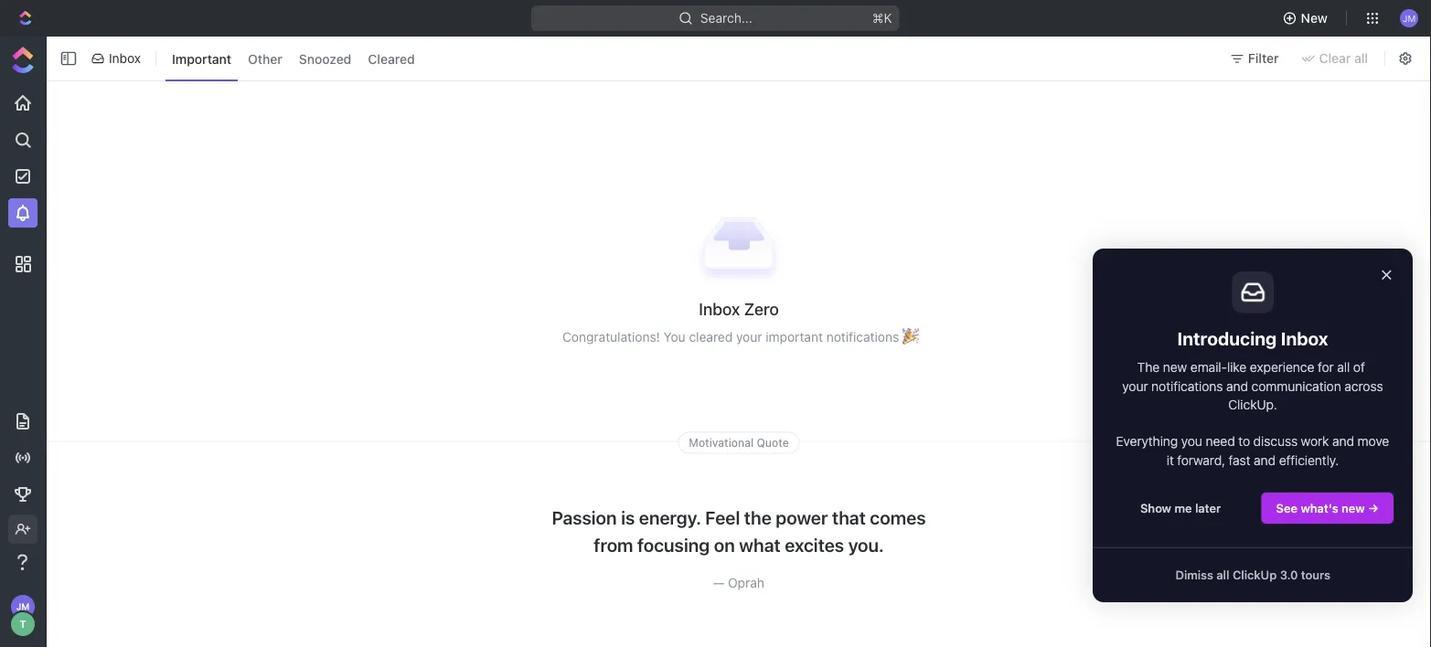 Task type: describe. For each thing, give the bounding box(es) containing it.
show me later
[[1140, 501, 1221, 515]]

other
[[248, 51, 282, 66]]

from
[[594, 534, 633, 555]]

snoozed
[[299, 51, 351, 66]]

🎉
[[902, 329, 915, 344]]

passion
[[552, 506, 617, 528]]

what's
[[1301, 501, 1338, 515]]

quote
[[757, 437, 789, 449]]

email-
[[1190, 360, 1227, 375]]

dimiss all clickup 3.0 tours button
[[1161, 559, 1345, 590]]

all for clear all
[[1354, 51, 1368, 66]]

motivational
[[689, 437, 754, 449]]

for
[[1318, 360, 1334, 375]]

2 horizontal spatial and
[[1332, 434, 1354, 449]]

jm t
[[16, 602, 30, 630]]

×
[[1381, 263, 1393, 284]]

to
[[1238, 434, 1250, 449]]

you
[[1181, 434, 1202, 449]]

important
[[172, 51, 231, 66]]

show me later button
[[1126, 493, 1235, 524]]

clear all
[[1319, 51, 1368, 66]]

passion is energy. feel the power that comes from focusing on what excites you.
[[552, 506, 926, 555]]

that
[[832, 506, 866, 528]]

everything you need to discuss work and move it forward, fast and efficiently.
[[1116, 434, 1393, 468]]

fast
[[1229, 453, 1250, 468]]

all inside the new email-like experience for all of your notifications and communication across clickup.
[[1337, 360, 1350, 375]]

like
[[1227, 360, 1247, 375]]

tab list containing important
[[162, 33, 425, 84]]

new button
[[1275, 4, 1339, 33]]

feel
[[705, 506, 740, 528]]

clear
[[1319, 51, 1351, 66]]

jm for jm
[[1402, 13, 1416, 23]]

dimiss all clickup 3.0 tours
[[1175, 568, 1330, 582]]

on
[[714, 534, 735, 555]]

search...
[[700, 11, 753, 26]]

other button
[[241, 44, 289, 73]]

inbox zero
[[699, 299, 779, 318]]

comes
[[870, 506, 926, 528]]

2 vertical spatial and
[[1254, 453, 1276, 468]]

energy.
[[639, 506, 701, 528]]

show
[[1140, 501, 1171, 515]]

cleared
[[689, 329, 733, 344]]

you.
[[848, 534, 884, 555]]

⌘k
[[872, 11, 892, 26]]

oprah
[[728, 575, 764, 590]]

excites
[[785, 534, 844, 555]]

new
[[1301, 11, 1328, 26]]

introducing
[[1177, 327, 1277, 349]]

and inside the new email-like experience for all of your notifications and communication across clickup.
[[1226, 378, 1248, 393]]

everything
[[1116, 434, 1178, 449]]

it
[[1167, 453, 1174, 468]]



Task type: locate. For each thing, give the bounding box(es) containing it.
tours
[[1301, 568, 1330, 582]]

the
[[744, 506, 772, 528]]

and down "like" on the bottom right of the page
[[1226, 378, 1248, 393]]

across
[[1344, 378, 1383, 393]]

1 horizontal spatial your
[[1122, 378, 1148, 393]]

all inside button
[[1216, 568, 1229, 582]]

1 horizontal spatial jm
[[1402, 13, 1416, 23]]

inbox for inbox
[[109, 51, 141, 66]]

1 vertical spatial all
[[1337, 360, 1350, 375]]

you
[[664, 329, 685, 344]]

notifications down email-
[[1151, 378, 1223, 393]]

2 vertical spatial inbox
[[1281, 327, 1328, 349]]

3.0
[[1280, 568, 1298, 582]]

efficiently.
[[1279, 453, 1339, 468]]

see what's new →
[[1276, 501, 1379, 515]]

0 vertical spatial notifications
[[826, 329, 899, 344]]

all
[[1354, 51, 1368, 66], [1337, 360, 1350, 375], [1216, 568, 1229, 582]]

important button
[[166, 44, 238, 73]]

discuss
[[1253, 434, 1298, 449]]

0 horizontal spatial all
[[1216, 568, 1229, 582]]

new right the the
[[1163, 360, 1187, 375]]

new inside the new email-like experience for all of your notifications and communication across clickup.
[[1163, 360, 1187, 375]]

inbox up for
[[1281, 327, 1328, 349]]

1 vertical spatial your
[[1122, 378, 1148, 393]]

all left of
[[1337, 360, 1350, 375]]

1 vertical spatial inbox
[[699, 299, 740, 318]]

your down inbox zero
[[736, 329, 762, 344]]

0 vertical spatial and
[[1226, 378, 1248, 393]]

new left →
[[1342, 501, 1365, 515]]

1 vertical spatial notifications
[[1151, 378, 1223, 393]]

jm button
[[1394, 4, 1424, 33]]

2 vertical spatial all
[[1216, 568, 1229, 582]]

all for dimiss all clickup 3.0 tours
[[1216, 568, 1229, 582]]

new
[[1163, 360, 1187, 375], [1342, 501, 1365, 515]]

2 horizontal spatial inbox
[[1281, 327, 1328, 349]]

and right work
[[1332, 434, 1354, 449]]

power
[[776, 506, 828, 528]]

tab list
[[162, 33, 425, 84]]

what
[[739, 534, 781, 555]]

0 horizontal spatial your
[[736, 329, 762, 344]]

0 horizontal spatial jm
[[16, 602, 30, 612]]

filter
[[1248, 51, 1279, 66]]

need
[[1206, 434, 1235, 449]]

1 vertical spatial and
[[1332, 434, 1354, 449]]

0 horizontal spatial and
[[1226, 378, 1248, 393]]

1 horizontal spatial and
[[1254, 453, 1276, 468]]

clickup
[[1233, 568, 1277, 582]]

inbox up cleared
[[699, 299, 740, 318]]

0 horizontal spatial new
[[1163, 360, 1187, 375]]

and
[[1226, 378, 1248, 393], [1332, 434, 1354, 449], [1254, 453, 1276, 468]]

0 horizontal spatial notifications
[[826, 329, 899, 344]]

0 vertical spatial your
[[736, 329, 762, 344]]

all right 'dimiss'
[[1216, 568, 1229, 582]]

1 horizontal spatial notifications
[[1151, 378, 1223, 393]]

× button
[[1381, 263, 1393, 284]]

the
[[1137, 360, 1160, 375]]

introducing inbox
[[1177, 327, 1328, 349]]

see
[[1276, 501, 1297, 515]]

notifications inside the new email-like experience for all of your notifications and communication across clickup.
[[1151, 378, 1223, 393]]

your
[[736, 329, 762, 344], [1122, 378, 1148, 393]]

filter button
[[1222, 44, 1290, 73]]

all inside button
[[1354, 51, 1368, 66]]

forward,
[[1177, 453, 1225, 468]]

notifications left 🎉
[[826, 329, 899, 344]]

the new email-like experience for all of your notifications and communication across clickup.
[[1122, 360, 1386, 412]]

congratulations!
[[562, 329, 660, 344]]

2 horizontal spatial all
[[1354, 51, 1368, 66]]

all right clear
[[1354, 51, 1368, 66]]

me
[[1174, 501, 1192, 515]]

jm inside dropdown button
[[1402, 13, 1416, 23]]

of
[[1353, 360, 1365, 375]]

clickup.
[[1228, 397, 1277, 412]]

0 vertical spatial all
[[1354, 51, 1368, 66]]

new inside button
[[1342, 501, 1365, 515]]

clear all button
[[1293, 44, 1379, 73]]

inbox left important button
[[109, 51, 141, 66]]

communication
[[1251, 378, 1341, 393]]

1 horizontal spatial new
[[1342, 501, 1365, 515]]

introducing inbox navigation
[[1093, 249, 1413, 602]]

notifications
[[826, 329, 899, 344], [1151, 378, 1223, 393]]

cleared
[[368, 51, 415, 66]]

later
[[1195, 501, 1221, 515]]

snoozed button
[[292, 44, 358, 73]]

jm for jm t
[[16, 602, 30, 612]]

inbox inside navigation
[[1281, 327, 1328, 349]]

→
[[1368, 501, 1379, 515]]

work
[[1301, 434, 1329, 449]]

1 vertical spatial new
[[1342, 501, 1365, 515]]

0 vertical spatial new
[[1163, 360, 1187, 375]]

zero
[[744, 299, 779, 318]]

congratulations! you cleared your important notifications 🎉
[[562, 329, 915, 344]]

—
[[713, 575, 724, 590]]

0 vertical spatial jm
[[1402, 13, 1416, 23]]

t
[[20, 619, 26, 630]]

dimiss
[[1175, 568, 1213, 582]]

jm
[[1402, 13, 1416, 23], [16, 602, 30, 612]]

1 horizontal spatial all
[[1337, 360, 1350, 375]]

0 horizontal spatial inbox
[[109, 51, 141, 66]]

your down the the
[[1122, 378, 1148, 393]]

0 vertical spatial inbox
[[109, 51, 141, 66]]

focusing
[[637, 534, 710, 555]]

motivational quote
[[689, 437, 789, 449]]

cleared button
[[361, 44, 421, 73]]

and down discuss
[[1254, 453, 1276, 468]]

move
[[1358, 434, 1389, 449]]

experience
[[1250, 360, 1314, 375]]

— oprah
[[713, 575, 764, 590]]

is
[[621, 506, 635, 528]]

1 vertical spatial jm
[[16, 602, 30, 612]]

1 horizontal spatial inbox
[[699, 299, 740, 318]]

important
[[766, 329, 823, 344]]

inbox
[[109, 51, 141, 66], [699, 299, 740, 318], [1281, 327, 1328, 349]]

inbox for inbox zero
[[699, 299, 740, 318]]

see what's new → button
[[1261, 492, 1394, 525]]

your inside the new email-like experience for all of your notifications and communication across clickup.
[[1122, 378, 1148, 393]]



Task type: vqa. For each thing, say whether or not it's contained in the screenshot.
Dimiss all ClickUp 3.0 tours all
yes



